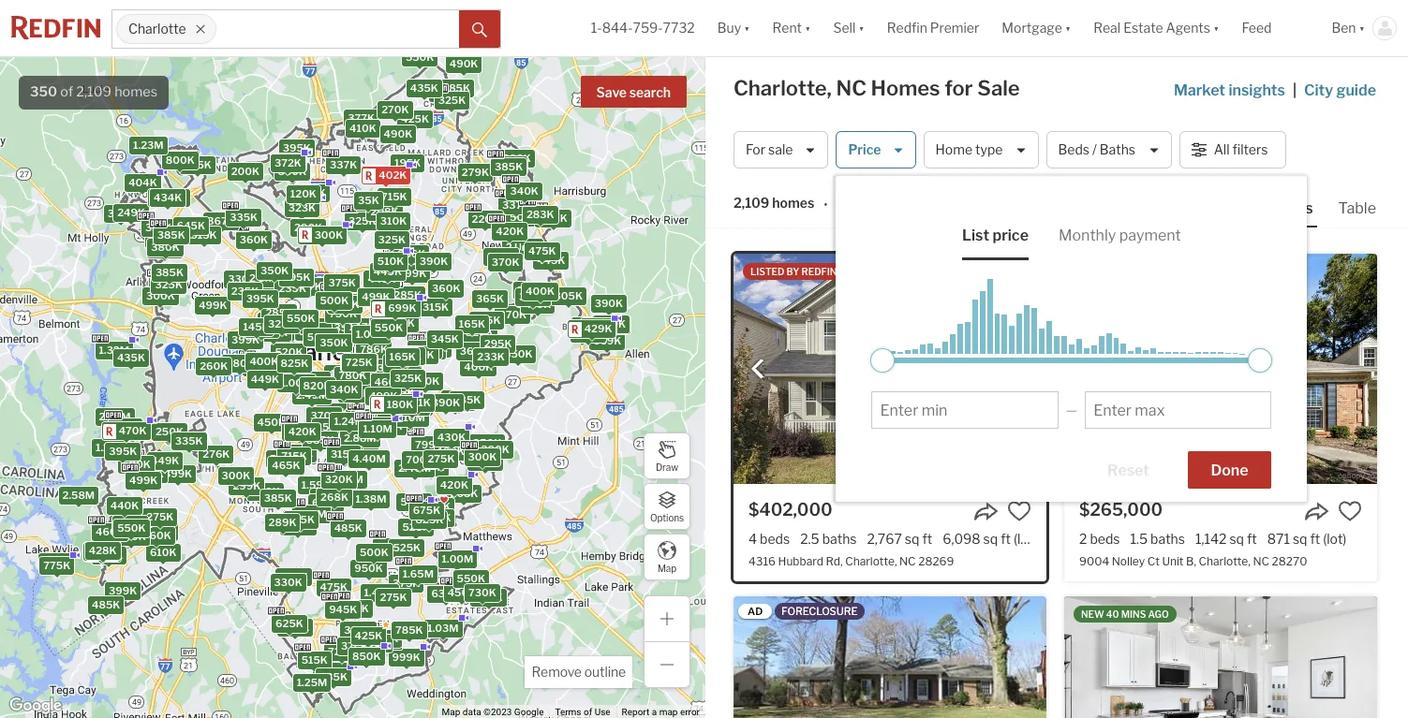 Task type: vqa. For each thing, say whether or not it's contained in the screenshot.
the bottommost 490K
yes



Task type: locate. For each thing, give the bounding box(es) containing it.
1 vertical spatial 449k
[[150, 455, 179, 468]]

460k
[[374, 376, 403, 389], [95, 526, 124, 539], [142, 529, 171, 542]]

▾ for sell ▾
[[858, 20, 864, 36]]

625k
[[275, 617, 303, 630]]

baths up unit
[[1151, 531, 1185, 547]]

market
[[1174, 82, 1225, 99]]

3 ▾ from the left
[[858, 20, 864, 36]]

390k right 510k
[[419, 255, 448, 268]]

2,109 homes • sort
[[734, 195, 865, 212]]

0 vertical spatial 402k
[[378, 169, 406, 182]]

0 vertical spatial 290k
[[294, 221, 322, 234]]

5 ▾ from the left
[[1213, 20, 1219, 36]]

(lot) for $402,000
[[1014, 531, 1037, 547]]

photo of 4421 iron oak ln unit 338/adriana, charlotte, nc 28269 image
[[1064, 597, 1377, 719]]

4 ft from the left
[[1310, 531, 1320, 547]]

410k
[[349, 122, 376, 135], [524, 298, 551, 311]]

898k
[[345, 356, 373, 369]]

favorite button checkbox
[[1338, 499, 1362, 524]]

home type
[[935, 142, 1003, 158]]

2 vertical spatial 285k
[[453, 394, 480, 407]]

charlotte, down rent
[[734, 76, 832, 100]]

2 ft from the left
[[1001, 531, 1011, 547]]

google image
[[5, 694, 67, 719]]

375k up 120k
[[274, 156, 302, 169]]

775k left 406k
[[43, 559, 70, 572]]

0 vertical spatial 725k
[[287, 315, 315, 328]]

490k up 537k
[[449, 58, 478, 71]]

2 vertical spatial 465k
[[271, 459, 300, 472]]

475k down 283k
[[528, 245, 556, 258]]

new 40 mins ago
[[1081, 609, 1169, 620]]

1 vertical spatial 365k
[[459, 345, 488, 358]]

0 vertical spatial 299k
[[398, 267, 426, 280]]

0 vertical spatial 270k
[[381, 103, 409, 116]]

1 vertical spatial 650k
[[369, 633, 398, 646]]

725k up '1.40m'
[[287, 315, 315, 328]]

300k down "276k"
[[221, 469, 250, 482]]

3 sq from the left
[[1229, 531, 1244, 547]]

2.5
[[800, 531, 819, 547]]

1 horizontal spatial 449k
[[250, 373, 279, 386]]

for
[[746, 142, 765, 158]]

0 vertical spatial 749k
[[167, 153, 195, 166]]

871
[[1267, 531, 1290, 547]]

1 horizontal spatial 410k
[[524, 298, 551, 311]]

460k up 428k
[[95, 526, 124, 539]]

0 horizontal spatial 749k
[[167, 153, 195, 166]]

dialog
[[836, 176, 1307, 502]]

1 vertical spatial 360k
[[431, 282, 460, 295]]

395k up 280k
[[246, 292, 274, 306]]

442k
[[151, 454, 179, 467], [88, 545, 116, 558]]

450k up 565k
[[257, 416, 285, 429]]

40
[[1106, 609, 1119, 620]]

1 vertical spatial 2.40m
[[398, 462, 431, 475]]

780k
[[338, 369, 366, 382]]

375k up "233k"
[[473, 314, 500, 327]]

sq right 1,142
[[1229, 531, 1244, 547]]

165k
[[458, 317, 485, 330], [389, 350, 415, 363]]

1 horizontal spatial 299k
[[398, 267, 426, 280]]

1.45m
[[364, 587, 395, 600]]

1 vertical spatial 850k
[[352, 650, 380, 663]]

—
[[1066, 402, 1077, 418]]

565k
[[269, 453, 297, 466]]

0 vertical spatial 825k
[[280, 357, 308, 370]]

425k up 430k
[[444, 395, 472, 408]]

use
[[595, 707, 610, 718]]

1 vertical spatial 1.00m
[[441, 553, 473, 566]]

275k up 785k
[[379, 591, 407, 604]]

buy
[[717, 20, 741, 36]]

0 vertical spatial 2.40m
[[285, 377, 318, 390]]

monthly payment element
[[1059, 212, 1181, 260]]

650k up 999k at the bottom
[[369, 633, 398, 646]]

0 vertical spatial 775k
[[360, 344, 387, 357]]

2 units right 585k
[[308, 331, 342, 344]]

325k up 279k
[[438, 94, 465, 107]]

photos button
[[1258, 199, 1335, 228]]

2 ▾ from the left
[[805, 20, 811, 36]]

120k
[[290, 188, 316, 201]]

285k up 349k
[[265, 306, 293, 319]]

340k up 283k
[[510, 185, 538, 198]]

675k down 670k
[[412, 504, 440, 517]]

sq for 871
[[1293, 531, 1307, 547]]

of right 350
[[60, 83, 73, 100]]

0 vertical spatial 475k
[[528, 245, 556, 258]]

2,109 down for
[[734, 195, 769, 211]]

715k up 1.59m
[[281, 450, 307, 463]]

2 horizontal spatial 330k
[[388, 305, 416, 318]]

1 horizontal spatial beds
[[1090, 531, 1120, 547]]

baths for $265,000
[[1151, 531, 1185, 547]]

500k
[[509, 211, 538, 224], [319, 295, 348, 308], [298, 325, 327, 338], [121, 458, 150, 471], [359, 546, 388, 559], [279, 571, 308, 584]]

518k
[[516, 284, 543, 297]]

premier
[[930, 20, 979, 36]]

2 vertical spatial 345k
[[97, 531, 125, 544]]

395k up 372k
[[282, 141, 310, 154]]

None search field
[[217, 10, 459, 48]]

0 horizontal spatial 330k
[[227, 273, 256, 286]]

490k down 250k
[[135, 459, 164, 473]]

2 horizontal spatial 460k
[[374, 376, 403, 389]]

sell ▾ button
[[833, 0, 864, 56]]

1 vertical spatial 545k
[[360, 638, 388, 651]]

1.10m down 478k
[[395, 411, 425, 424]]

1 horizontal spatial 1.00m
[[441, 553, 473, 566]]

0 horizontal spatial beds
[[760, 531, 790, 547]]

330k up 190k
[[388, 305, 416, 318]]

rent ▾
[[772, 20, 811, 36]]

2 horizontal spatial 490k
[[449, 58, 478, 71]]

1 baths from the left
[[822, 531, 857, 547]]

2 horizontal spatial 275k
[[427, 452, 454, 465]]

1 horizontal spatial 395k
[[246, 292, 274, 306]]

1 vertical spatial 402k
[[88, 544, 116, 558]]

270k
[[381, 103, 409, 116], [336, 380, 363, 393]]

675k
[[312, 497, 339, 510], [412, 504, 440, 517]]

275k up 610k
[[146, 511, 173, 524]]

0 horizontal spatial map
[[442, 707, 460, 718]]

2 vertical spatial 335k
[[135, 467, 163, 481]]

1 vertical spatial 775k
[[43, 559, 70, 572]]

1 sq from the left
[[905, 531, 919, 547]]

0 horizontal spatial 1.20m
[[295, 373, 326, 387]]

▾ for buy ▾
[[744, 20, 750, 36]]

0 horizontal spatial 270k
[[336, 380, 363, 393]]

2.49m
[[295, 389, 328, 402]]

listed
[[750, 266, 785, 277]]

478k
[[403, 396, 431, 409]]

610k
[[149, 546, 176, 559]]

0 horizontal spatial 442k
[[88, 545, 116, 558]]

units
[[160, 191, 186, 204], [514, 241, 540, 254], [257, 272, 283, 285], [316, 331, 342, 344]]

▾ right the mortgage
[[1065, 20, 1071, 36]]

153k
[[152, 277, 178, 290]]

520k
[[274, 345, 303, 358]]

2.58m
[[62, 489, 94, 502]]

sq right '6,098'
[[983, 531, 998, 547]]

favorite button image
[[1338, 499, 1362, 524]]

ft for 871 sq ft (lot)
[[1310, 531, 1320, 547]]

550k up '530k'
[[286, 312, 315, 325]]

1 horizontal spatial 275k
[[379, 591, 407, 604]]

real estate agents ▾ link
[[1094, 0, 1219, 56]]

485k down 406k
[[91, 599, 120, 612]]

402k
[[378, 169, 406, 182], [88, 544, 116, 558]]

2,109 right 350
[[76, 83, 112, 100]]

619k
[[112, 421, 138, 434]]

0 horizontal spatial 1.00m
[[280, 376, 312, 389]]

490k up 195k
[[383, 128, 412, 141]]

ft up 28269
[[922, 531, 932, 547]]

3 ft from the left
[[1247, 531, 1257, 547]]

rd,
[[826, 555, 843, 569]]

1 vertical spatial 1.20m
[[332, 473, 363, 486]]

289k
[[268, 517, 296, 530]]

460k up 610k
[[142, 529, 171, 542]]

▾ right rent
[[805, 20, 811, 36]]

340k
[[510, 185, 538, 198], [374, 320, 402, 333], [314, 320, 342, 334], [329, 383, 358, 396]]

1 vertical spatial 725k
[[345, 356, 372, 369]]

2 sq from the left
[[983, 531, 998, 547]]

280k
[[266, 308, 294, 321]]

579k
[[331, 296, 359, 309]]

1.23m
[[133, 139, 163, 152]]

575k
[[285, 447, 313, 460]]

1 (lot) from the left
[[1014, 531, 1037, 547]]

1 ▾ from the left
[[744, 20, 750, 36]]

460k down 1.63m
[[374, 376, 403, 389]]

675k down 1.59m
[[312, 497, 339, 510]]

365k right the 457k
[[459, 345, 488, 358]]

(lot) down favorite button image
[[1014, 531, 1037, 547]]

1 vertical spatial 330k
[[388, 305, 416, 318]]

ft down favorite button option
[[1001, 531, 1011, 547]]

715k up 208k
[[381, 190, 407, 203]]

465k
[[419, 342, 447, 355], [374, 376, 403, 389], [271, 459, 300, 472]]

done
[[1211, 462, 1248, 480]]

749k
[[167, 153, 195, 166], [357, 343, 385, 356]]

0 horizontal spatial 345k
[[97, 531, 125, 544]]

table button
[[1335, 199, 1380, 226]]

0 vertical spatial 490k
[[449, 58, 478, 71]]

6,098 sq ft (lot)
[[943, 531, 1037, 547]]

1 vertical spatial 465k
[[374, 376, 403, 389]]

1 horizontal spatial map
[[658, 563, 676, 574]]

315k right 699k
[[422, 301, 448, 314]]

beds / baths button
[[1046, 131, 1172, 169]]

235k up 280k
[[278, 282, 306, 295]]

feed button
[[1230, 0, 1320, 56]]

1 horizontal spatial 270k
[[381, 103, 409, 116]]

home
[[935, 142, 972, 158]]

4 beds
[[749, 531, 790, 547]]

options button
[[644, 483, 690, 530]]

favorite button image
[[1007, 499, 1031, 524]]

325k down 353k
[[155, 279, 182, 292]]

372k
[[274, 156, 301, 169]]

489k
[[584, 321, 612, 334]]

330k up 625k
[[274, 576, 302, 589]]

1.75m
[[342, 387, 372, 400]]

600k
[[283, 519, 312, 533]]

0 horizontal spatial 460k
[[95, 526, 124, 539]]

0 horizontal spatial 315k
[[190, 229, 217, 242]]

762k
[[332, 298, 359, 311]]

499k up 309k
[[361, 291, 390, 304]]

370k down 361k
[[498, 308, 526, 321]]

1 vertical spatial of
[[584, 707, 592, 718]]

195k
[[394, 156, 420, 169]]

1.10m down 648k at bottom left
[[362, 422, 392, 435]]

700k
[[405, 453, 434, 467]]

1 horizontal spatial 460k
[[142, 529, 171, 542]]

350k
[[277, 165, 306, 178], [539, 212, 567, 225], [148, 232, 177, 245], [260, 264, 288, 277], [334, 321, 362, 334], [319, 337, 348, 350], [504, 348, 532, 361], [393, 350, 421, 363], [400, 400, 429, 413], [315, 420, 344, 433], [472, 437, 501, 450]]

525k
[[354, 322, 382, 335], [307, 330, 334, 344], [402, 521, 430, 534], [393, 542, 420, 555]]

390k
[[495, 158, 524, 171], [419, 255, 448, 268], [594, 297, 623, 310], [431, 396, 460, 409], [344, 624, 372, 637]]

270k down 898k
[[336, 380, 363, 393]]

2 vertical spatial 725k
[[327, 646, 355, 659]]

340k down 699k
[[374, 320, 402, 333]]

300k
[[314, 228, 343, 242], [146, 290, 174, 303], [381, 312, 410, 325], [468, 451, 496, 464], [221, 469, 250, 482], [251, 485, 279, 498], [317, 492, 346, 505]]

data
[[463, 707, 481, 718]]

583k
[[331, 296, 359, 309]]

290k down 323k
[[294, 221, 322, 234]]

1.65m up 630k
[[402, 568, 433, 581]]

1 vertical spatial 275k
[[146, 511, 173, 524]]

sq right 2,767
[[905, 531, 919, 547]]

0 horizontal spatial 825k
[[280, 357, 308, 370]]

remove charlotte image
[[195, 23, 206, 35]]

844-
[[602, 20, 633, 36]]

1 vertical spatial 345k
[[285, 425, 314, 438]]

photo of 9004 nolley ct unit b, charlotte, nc 28270 image
[[1064, 254, 1377, 484]]

6 ▾ from the left
[[1359, 20, 1365, 36]]

550k down 648k at bottom left
[[380, 415, 409, 428]]

2 baths from the left
[[1151, 531, 1185, 547]]

charlotte, down '1,142 sq ft'
[[1199, 555, 1251, 569]]

1 vertical spatial 299k
[[232, 479, 260, 493]]

335k
[[229, 211, 257, 224], [174, 434, 202, 447], [135, 467, 163, 481]]

submit search image
[[472, 22, 487, 37]]

0 horizontal spatial 475k
[[320, 581, 347, 594]]

1 ft from the left
[[922, 531, 932, 547]]

825k up 820k at the left bottom of the page
[[280, 357, 308, 370]]

table
[[1338, 200, 1376, 217]]

0 horizontal spatial 850k
[[116, 518, 144, 531]]

445k up "518k"
[[536, 253, 565, 267]]

0 vertical spatial homes
[[114, 83, 157, 100]]

2 vertical spatial 750k
[[317, 665, 345, 678]]

real estate agents ▾
[[1094, 20, 1219, 36]]

320k
[[390, 258, 418, 271], [267, 317, 295, 330], [465, 326, 493, 339], [398, 400, 426, 413], [471, 456, 499, 469], [324, 473, 352, 487]]

▾ for ben ▾
[[1359, 20, 1365, 36]]

sq right 871
[[1293, 531, 1307, 547]]

nc
[[836, 76, 867, 100], [899, 555, 916, 569], [1253, 555, 1269, 569]]

786k
[[360, 343, 387, 356]]

photo of 4316 hubbard rd, charlotte, nc 28269 image
[[734, 254, 1046, 484]]

4 sq from the left
[[1293, 531, 1307, 547]]

map left data
[[442, 707, 460, 718]]

3.00m
[[341, 447, 375, 460]]

370k down 2.49m
[[310, 410, 338, 423]]

of for terms
[[584, 707, 592, 718]]

550k
[[405, 51, 434, 64], [286, 312, 315, 325], [374, 322, 403, 335], [380, 415, 409, 428], [117, 522, 145, 535], [376, 540, 404, 553], [456, 572, 485, 586]]

395k down 619k
[[108, 445, 137, 458]]

2,109 inside 2,109 homes • sort
[[734, 195, 769, 211]]

baths
[[1100, 142, 1135, 158]]

425k down 945k
[[354, 629, 382, 642]]

1 horizontal spatial 330k
[[274, 576, 302, 589]]

reset button
[[1084, 452, 1173, 489]]

0 horizontal spatial 545k
[[360, 638, 388, 651]]

725k right '515k'
[[327, 646, 355, 659]]

homes up 1.23m
[[114, 83, 157, 100]]

285k up 430k
[[453, 394, 480, 407]]

165k right 786k
[[389, 350, 415, 363]]

190k
[[411, 343, 438, 356]]

0 vertical spatial 335k
[[229, 211, 257, 224]]

map for map data ©2023 google
[[442, 707, 460, 718]]

sell ▾ button
[[822, 0, 876, 56]]

4 ▾ from the left
[[1065, 20, 1071, 36]]

290k down 648k at bottom left
[[374, 420, 402, 433]]

0 vertical spatial 165k
[[458, 317, 485, 330]]

7732
[[663, 20, 695, 36]]

795k
[[331, 298, 359, 311]]

749k up 434k on the left top of the page
[[167, 153, 195, 166]]

450k
[[257, 416, 285, 429], [447, 587, 476, 600]]

home type button
[[923, 131, 1038, 169]]

850k left 999k at the bottom
[[352, 650, 380, 663]]

1 beds from the left
[[760, 531, 790, 547]]

homes left • on the right top of page
[[772, 195, 814, 211]]

366k
[[519, 290, 547, 303]]

375k up 583k
[[328, 277, 355, 290]]

1 horizontal spatial charlotte,
[[845, 555, 897, 569]]

2 beds from the left
[[1090, 531, 1120, 547]]

1.20m up 268k
[[332, 473, 363, 486]]

2 (lot) from the left
[[1323, 531, 1347, 547]]

1 vertical spatial 475k
[[320, 581, 347, 594]]

402k right 570k
[[88, 544, 116, 558]]

337k down 388k
[[502, 199, 529, 212]]

6,098
[[943, 531, 980, 547]]

545k down the 305k
[[574, 327, 602, 340]]

1 vertical spatial homes
[[772, 195, 814, 211]]

485k up 279k
[[441, 82, 470, 95]]

map inside button
[[658, 563, 676, 574]]

447k
[[151, 454, 179, 467]]

475k up 945k
[[320, 581, 347, 594]]

0 horizontal spatial 715k
[[281, 450, 307, 463]]

390k down 945k
[[344, 624, 372, 637]]

0 vertical spatial 465k
[[419, 342, 447, 355]]

1 vertical spatial 749k
[[357, 343, 385, 356]]



Task type: describe. For each thing, give the bounding box(es) containing it.
300k right 199k
[[468, 451, 496, 464]]

1 vertical spatial 750k
[[422, 500, 450, 514]]

a
[[652, 707, 657, 718]]

previous button image
[[749, 360, 767, 379]]

485k down 2.49m
[[320, 406, 348, 419]]

done button
[[1188, 452, 1272, 489]]

0 vertical spatial 285k
[[393, 289, 421, 302]]

670k
[[416, 461, 444, 474]]

dialog containing list price
[[836, 176, 1307, 502]]

510k
[[377, 255, 404, 268]]

city guide link
[[1304, 80, 1380, 102]]

0 horizontal spatial 449k
[[150, 455, 179, 468]]

units left 1.17m
[[316, 331, 342, 344]]

300k down 323k
[[314, 228, 343, 242]]

units up the 595k
[[257, 272, 283, 285]]

325k down 70k
[[348, 215, 376, 228]]

▾ for rent ▾
[[805, 20, 811, 36]]

2 horizontal spatial nc
[[1253, 555, 1269, 569]]

ft for 2,767 sq ft
[[922, 531, 932, 547]]

367k
[[207, 215, 234, 228]]

2.88m
[[343, 432, 376, 445]]

390k right the 491k on the bottom of page
[[431, 396, 460, 409]]

989k
[[422, 512, 451, 525]]

537k
[[433, 86, 460, 99]]

ago
[[1148, 609, 1169, 620]]

2 horizontal spatial 435k
[[410, 82, 438, 95]]

2 vertical spatial 490k
[[135, 459, 164, 473]]

2,767
[[867, 531, 902, 547]]

960k
[[597, 318, 625, 331]]

1 horizontal spatial 429k
[[584, 322, 612, 336]]

2 horizontal spatial 285k
[[453, 394, 480, 407]]

0 vertical spatial 365k
[[475, 292, 504, 305]]

for
[[945, 76, 973, 100]]

390k right 279k
[[495, 158, 524, 171]]

1 vertical spatial 335k
[[174, 434, 202, 447]]

ft for 6,098 sq ft (lot)
[[1001, 531, 1011, 547]]

baths for $402,000
[[822, 531, 857, 547]]

$402,000
[[749, 500, 833, 520]]

1.63m
[[362, 361, 393, 374]]

1 horizontal spatial 775k
[[360, 344, 387, 357]]

605k
[[330, 297, 359, 310]]

price
[[848, 142, 881, 158]]

584k
[[331, 296, 359, 310]]

0 horizontal spatial 285k
[[265, 306, 293, 319]]

370k down 404k
[[107, 207, 135, 220]]

homes
[[871, 76, 940, 100]]

sq for 2,767
[[905, 531, 919, 547]]

2 horizontal spatial 360k
[[431, 282, 460, 295]]

1 vertical spatial 165k
[[389, 350, 415, 363]]

1 horizontal spatial 2.40m
[[398, 462, 431, 475]]

0 vertical spatial 449k
[[250, 373, 279, 386]]

669k
[[593, 334, 621, 347]]

favorite button checkbox
[[1007, 499, 1031, 524]]

268k
[[320, 491, 348, 504]]

325k up 669k
[[599, 319, 627, 332]]

0 horizontal spatial 675k
[[312, 497, 339, 510]]

0 vertical spatial 395k
[[282, 141, 310, 154]]

1.17m
[[348, 320, 377, 333]]

1.32m
[[98, 344, 129, 357]]

2 vertical spatial 395k
[[108, 445, 137, 458]]

2 units up the 595k
[[249, 272, 283, 285]]

terms of use
[[555, 707, 610, 718]]

rent ▾ button
[[761, 0, 822, 56]]

325k down 310k
[[378, 233, 405, 246]]

0 horizontal spatial 335k
[[135, 467, 163, 481]]

491k
[[404, 396, 430, 409]]

1 horizontal spatial 475k
[[528, 245, 556, 258]]

233k
[[477, 350, 504, 363]]

645k
[[176, 219, 205, 233]]

420k down 670k
[[440, 479, 468, 492]]

0 horizontal spatial charlotte,
[[734, 76, 832, 100]]

1-844-759-7732 link
[[591, 20, 695, 36]]

2 units down 404k
[[151, 191, 186, 204]]

1 horizontal spatial 290k
[[374, 420, 402, 433]]

sq for 1,142
[[1229, 531, 1244, 547]]

0 horizontal spatial 470k
[[118, 424, 146, 438]]

550k up 730k
[[456, 572, 485, 586]]

9004 nolley ct unit b, charlotte, nc 28270
[[1079, 555, 1307, 569]]

Enter max text field
[[1093, 402, 1263, 420]]

0 vertical spatial 1.65m
[[386, 357, 417, 370]]

map region
[[0, 0, 782, 719]]

0 horizontal spatial homes
[[114, 83, 157, 100]]

redfin
[[802, 266, 837, 277]]

399k down 406k
[[108, 585, 136, 598]]

1 vertical spatial 442k
[[88, 545, 116, 558]]

insights
[[1229, 82, 1285, 99]]

1 horizontal spatial 675k
[[412, 504, 440, 517]]

250k
[[155, 426, 183, 439]]

375k up 610k
[[146, 525, 174, 538]]

0 vertical spatial 545k
[[574, 327, 602, 340]]

mortgage ▾
[[1002, 20, 1071, 36]]

1.03m
[[427, 622, 458, 636]]

871 sq ft (lot)
[[1267, 531, 1347, 547]]

mortgage ▾ button
[[991, 0, 1082, 56]]

370k up 430k
[[441, 396, 468, 409]]

495k
[[168, 229, 196, 242]]

399k down 447k
[[163, 468, 192, 481]]

sale
[[977, 76, 1020, 100]]

1 vertical spatial 825k
[[415, 513, 443, 527]]

499k down 447k
[[129, 474, 157, 487]]

28270
[[1272, 555, 1307, 569]]

save
[[596, 84, 627, 100]]

1 horizontal spatial 315k
[[330, 448, 356, 461]]

309k
[[380, 314, 409, 327]]

1 vertical spatial 410k
[[524, 298, 551, 311]]

445k down 286k
[[373, 265, 401, 278]]

ad region
[[734, 597, 1046, 719]]

485k up 669k
[[574, 320, 603, 333]]

ft for 1,142 sq ft
[[1247, 531, 1257, 547]]

499k up '1.07m'
[[369, 390, 397, 403]]

beds for $402,000
[[760, 531, 790, 547]]

300k down 1.59m
[[317, 492, 346, 505]]

(lot) for $265,000
[[1323, 531, 1347, 547]]

300k up 289k
[[251, 485, 279, 498]]

0 vertical spatial 345k
[[430, 333, 458, 346]]

buy ▾
[[717, 20, 750, 36]]

1 horizontal spatial 1.20m
[[332, 473, 363, 486]]

1 horizontal spatial 465k
[[374, 376, 403, 389]]

2 units down 283k
[[505, 241, 540, 254]]

425k left 200k
[[183, 159, 211, 172]]

370k down 945k
[[341, 640, 368, 653]]

all
[[1214, 142, 1230, 158]]

options
[[650, 512, 684, 523]]

homes inside 2,109 homes • sort
[[772, 195, 814, 211]]

0 horizontal spatial 1.10m
[[362, 422, 392, 435]]

ct
[[1147, 555, 1160, 569]]

1 horizontal spatial 490k
[[383, 128, 412, 141]]

300k up 1.04m at the top
[[381, 312, 410, 325]]

350
[[30, 83, 57, 100]]

error
[[680, 707, 700, 718]]

b,
[[1186, 555, 1196, 569]]

0 vertical spatial 750k
[[328, 307, 356, 321]]

sell ▾
[[833, 20, 864, 36]]

1 vertical spatial 270k
[[336, 380, 363, 393]]

1 horizontal spatial 825k
[[341, 602, 369, 615]]

market insights | city guide
[[1174, 82, 1376, 99]]

1 horizontal spatial 337k
[[502, 199, 529, 212]]

9004
[[1079, 555, 1109, 569]]

1 horizontal spatial 402k
[[378, 169, 406, 182]]

0 vertical spatial 360k
[[239, 233, 268, 246]]

425k up 195k
[[401, 112, 429, 125]]

2 vertical spatial 360k
[[286, 513, 315, 526]]

0 horizontal spatial 435k
[[117, 352, 145, 365]]

market insights link
[[1174, 61, 1285, 102]]

420k up 487k
[[495, 225, 524, 238]]

800k
[[165, 154, 194, 167]]

1 vertical spatial 395k
[[246, 292, 274, 306]]

2 horizontal spatial charlotte,
[[1199, 555, 1251, 569]]

0 horizontal spatial 290k
[[294, 221, 322, 234]]

feed
[[1242, 20, 1272, 36]]

550k down 440k
[[117, 522, 145, 535]]

399k down '145k'
[[231, 334, 259, 347]]

1 horizontal spatial 850k
[[352, 650, 380, 663]]

1 horizontal spatial 345k
[[285, 425, 314, 438]]

550k up 537k
[[405, 51, 434, 64]]

425k down 309k
[[406, 348, 434, 361]]

Enter min text field
[[880, 402, 1050, 420]]

340k down 780k
[[329, 383, 358, 396]]

1 horizontal spatial 470k
[[328, 367, 356, 380]]

▾ for mortgage ▾
[[1065, 20, 1071, 36]]

price
[[993, 227, 1029, 245]]

420k up 575k
[[288, 425, 316, 438]]

list price element
[[962, 212, 1029, 260]]

0 vertical spatial 2,109
[[76, 83, 112, 100]]

420k right 570k
[[86, 545, 115, 559]]

1 horizontal spatial nc
[[899, 555, 916, 569]]

785k
[[395, 624, 423, 637]]

390k up 960k
[[594, 297, 623, 310]]

0 vertical spatial 650k
[[396, 408, 425, 421]]

0 vertical spatial 410k
[[349, 122, 376, 135]]

399k down '2.88m'
[[331, 449, 359, 462]]

redfin
[[887, 20, 927, 36]]

monthly
[[1059, 227, 1116, 245]]

283k
[[526, 208, 554, 221]]

0 horizontal spatial 337k
[[329, 158, 357, 171]]

0 vertical spatial 850k
[[116, 518, 144, 531]]

1 horizontal spatial 1.10m
[[395, 411, 425, 424]]

799k
[[415, 438, 442, 451]]

399k down 520k
[[246, 361, 274, 374]]

2 horizontal spatial 335k
[[229, 211, 257, 224]]

$265,000
[[1079, 500, 1163, 520]]

485k down 268k
[[334, 522, 362, 535]]

300k down 353k
[[146, 290, 174, 303]]

550k down 699k
[[374, 322, 403, 335]]

real
[[1094, 20, 1121, 36]]

375k left 630k
[[392, 577, 420, 590]]

265k
[[450, 487, 478, 500]]

rent ▾ button
[[772, 0, 811, 56]]

145k
[[243, 320, 269, 333]]

2 vertical spatial 275k
[[379, 591, 407, 604]]

next button image
[[1013, 360, 1031, 379]]

units up 645k
[[160, 191, 186, 204]]

/
[[1092, 142, 1097, 158]]

1 vertical spatial 435k
[[327, 293, 355, 306]]

0 vertical spatial 315k
[[190, 229, 217, 242]]

699k
[[388, 302, 416, 315]]

all filters
[[1214, 142, 1268, 158]]

minimum price slider
[[871, 349, 895, 373]]

units down 283k
[[514, 241, 540, 254]]

map for map
[[658, 563, 676, 574]]

325k up 478k
[[394, 372, 421, 385]]

4.40m
[[352, 452, 385, 465]]

list
[[962, 227, 989, 245]]

340k down "758k"
[[314, 320, 342, 334]]

2.5 baths
[[800, 531, 857, 547]]

1 vertical spatial 450k
[[447, 587, 476, 600]]

2 horizontal spatial 470k
[[411, 375, 439, 388]]

4
[[749, 531, 757, 547]]

1 horizontal spatial 749k
[[357, 343, 385, 356]]

buy ▾ button
[[717, 0, 750, 56]]

499k left the 595k
[[198, 299, 227, 312]]

maximum price slider
[[1248, 349, 1273, 373]]

0 horizontal spatial 429k
[[386, 317, 414, 330]]

0 vertical spatial 715k
[[381, 190, 407, 203]]

draw button
[[644, 433, 690, 480]]

1.40m
[[310, 332, 341, 345]]

sq for 6,098
[[983, 531, 998, 547]]

0 horizontal spatial 235k
[[231, 284, 258, 298]]

1.38m
[[355, 493, 386, 506]]

353k
[[149, 233, 177, 246]]

550k up '950k'
[[376, 540, 404, 553]]

1 horizontal spatial 235k
[[278, 282, 306, 295]]

1-
[[591, 20, 602, 36]]

0 vertical spatial 450k
[[257, 416, 285, 429]]

of for 350
[[60, 83, 73, 100]]

370k up 487k
[[491, 256, 519, 269]]

0 horizontal spatial 402k
[[88, 544, 116, 558]]

beds for $265,000
[[1090, 531, 1120, 547]]

445k down 510k
[[367, 272, 395, 285]]

1 vertical spatial 1.65m
[[402, 568, 433, 581]]

276k
[[202, 448, 229, 461]]

1 vertical spatial 315k
[[422, 301, 448, 314]]

1.59m
[[301, 479, 332, 492]]

payment
[[1119, 227, 1181, 245]]

rent
[[772, 20, 802, 36]]

save search button
[[580, 76, 687, 108]]



